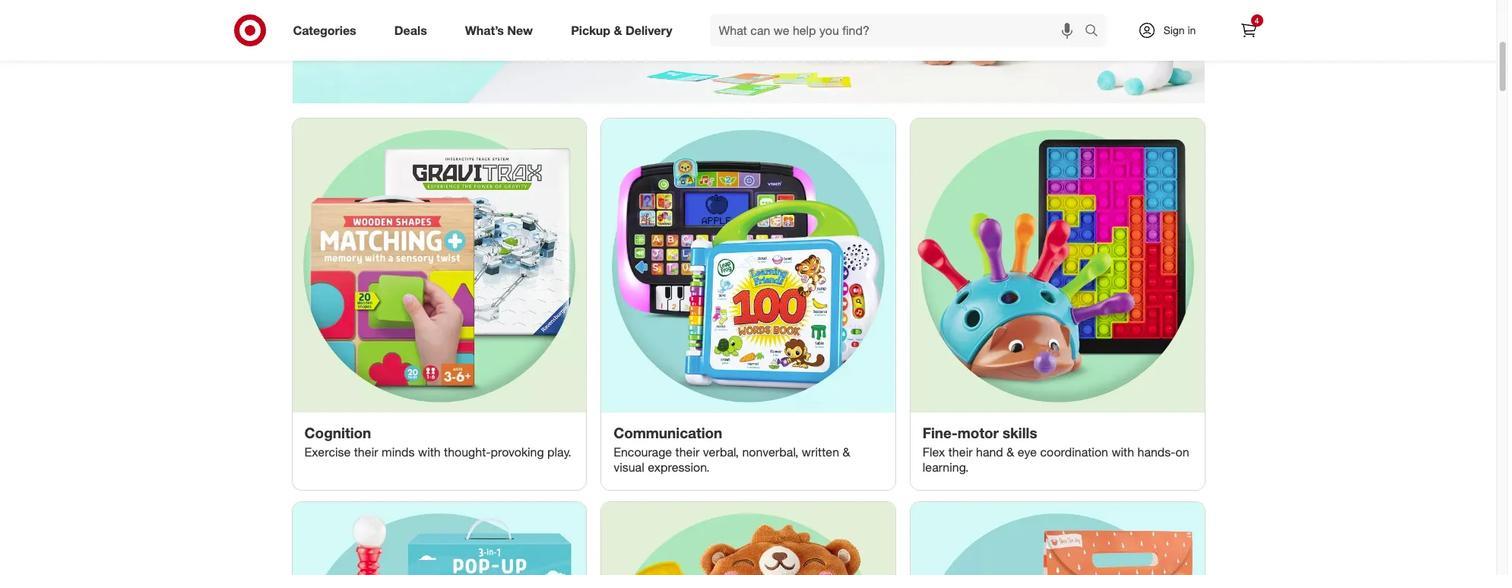 Task type: locate. For each thing, give the bounding box(es) containing it.
in
[[1188, 24, 1196, 36]]

their inside cognition exercise their minds with thought-provoking play.
[[354, 445, 378, 460]]

verbal,
[[703, 445, 739, 460]]

1 with from the left
[[418, 445, 441, 460]]

1 horizontal spatial their
[[676, 445, 700, 460]]

& right written
[[843, 445, 850, 460]]

cognition
[[304, 424, 371, 441]]

& left eye
[[1007, 445, 1014, 460]]

sign in link
[[1125, 14, 1220, 47]]

with inside cognition exercise their minds with thought-provoking play.
[[418, 445, 441, 460]]

0 horizontal spatial &
[[614, 22, 622, 38]]

pickup & delivery
[[571, 22, 672, 38]]

deals link
[[381, 14, 446, 47]]

& for fine-
[[1007, 445, 1014, 460]]

written
[[802, 445, 839, 460]]

motor
[[958, 424, 999, 441]]

encourage
[[614, 445, 672, 460]]

their inside communication encourage their verbal, nonverbal, written & visual expression.
[[676, 445, 700, 460]]

eye
[[1018, 445, 1037, 460]]

2 horizontal spatial &
[[1007, 445, 1014, 460]]

learning.
[[923, 460, 969, 475]]

provoking
[[491, 445, 544, 460]]

0 horizontal spatial with
[[418, 445, 441, 460]]

1 their from the left
[[354, 445, 378, 460]]

1 horizontal spatial with
[[1112, 445, 1134, 460]]

on
[[1176, 445, 1189, 460]]

with
[[418, 445, 441, 460], [1112, 445, 1134, 460]]

3 their from the left
[[949, 445, 973, 460]]

their down communication
[[676, 445, 700, 460]]

&
[[614, 22, 622, 38], [843, 445, 850, 460], [1007, 445, 1014, 460]]

their
[[354, 445, 378, 460], [676, 445, 700, 460], [949, 445, 973, 460]]

coordination
[[1040, 445, 1108, 460]]

visual
[[614, 460, 644, 475]]

with right minds
[[418, 445, 441, 460]]

minds
[[382, 445, 415, 460]]

& inside communication encourage their verbal, nonverbal, written & visual expression.
[[843, 445, 850, 460]]

cognition exercise their minds with thought-provoking play.
[[304, 424, 571, 460]]

What can we help you find? suggestions appear below search field
[[710, 14, 1088, 47]]

expression.
[[648, 460, 710, 475]]

1 horizontal spatial &
[[843, 445, 850, 460]]

search
[[1078, 24, 1114, 39]]

2 with from the left
[[1112, 445, 1134, 460]]

hand
[[976, 445, 1003, 460]]

their down motor
[[949, 445, 973, 460]]

categories
[[293, 22, 356, 38]]

sign in
[[1164, 24, 1196, 36]]

delivery
[[626, 22, 672, 38]]

fine-
[[923, 424, 958, 441]]

2 horizontal spatial their
[[949, 445, 973, 460]]

0 horizontal spatial their
[[354, 445, 378, 460]]

with left hands-
[[1112, 445, 1134, 460]]

exercise
[[304, 445, 351, 460]]

pickup
[[571, 22, 610, 38]]

& right pickup
[[614, 22, 622, 38]]

2 their from the left
[[676, 445, 700, 460]]

their left minds
[[354, 445, 378, 460]]

& inside fine-motor skills flex their hand & eye coordination with hands-on learning.
[[1007, 445, 1014, 460]]

fine-motor skills flex their hand & eye coordination with hands-on learning.
[[923, 424, 1189, 475]]



Task type: vqa. For each thing, say whether or not it's contained in the screenshot.
Today
no



Task type: describe. For each thing, give the bounding box(es) containing it.
flex
[[923, 445, 945, 460]]

communication
[[614, 424, 722, 441]]

what's
[[465, 22, 504, 38]]

their for communication
[[676, 445, 700, 460]]

their for cognition
[[354, 445, 378, 460]]

deals
[[394, 22, 427, 38]]

4
[[1255, 16, 1259, 25]]

what's new
[[465, 22, 533, 38]]

new
[[507, 22, 533, 38]]

what's new link
[[452, 14, 552, 47]]

thought-
[[444, 445, 491, 460]]

play.
[[547, 445, 571, 460]]

4 link
[[1232, 14, 1265, 47]]

with inside fine-motor skills flex their hand & eye coordination with hands-on learning.
[[1112, 445, 1134, 460]]

pickup & delivery link
[[558, 14, 691, 47]]

& for communication
[[843, 445, 850, 460]]

communication encourage their verbal, nonverbal, written & visual expression.
[[614, 424, 850, 475]]

sign
[[1164, 24, 1185, 36]]

categories link
[[280, 14, 375, 47]]

their inside fine-motor skills flex their hand & eye coordination with hands-on learning.
[[949, 445, 973, 460]]

skills
[[1003, 424, 1037, 441]]

search button
[[1078, 14, 1114, 50]]

nonverbal,
[[742, 445, 799, 460]]

hands-
[[1138, 445, 1176, 460]]



